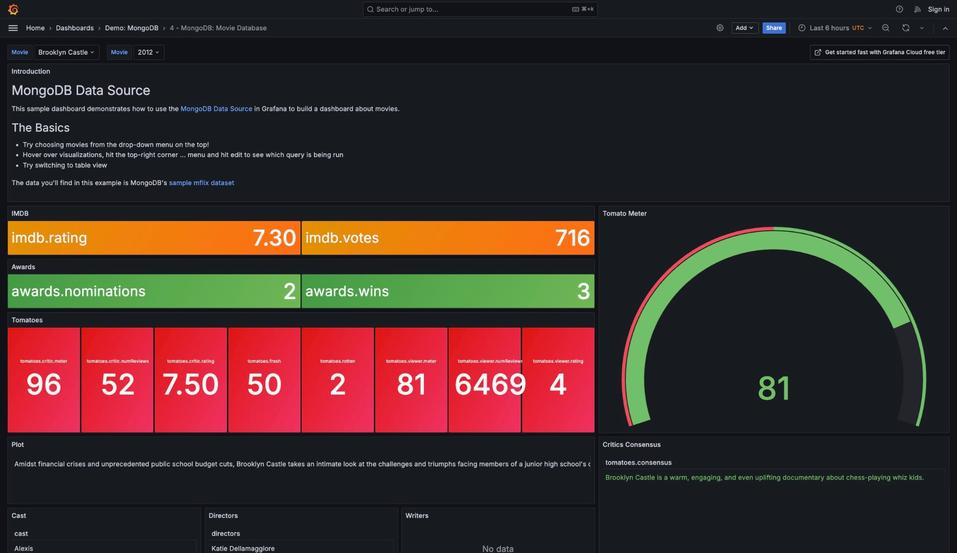 Task type: locate. For each thing, give the bounding box(es) containing it.
dashboard settings image
[[716, 24, 725, 32]]

open menu image
[[7, 22, 19, 33]]

help image
[[896, 5, 904, 13]]

grafana image
[[7, 4, 19, 15]]

cell
[[12, 456, 591, 472], [603, 469, 946, 486], [12, 540, 197, 553], [209, 540, 394, 553]]

news image
[[914, 5, 923, 13]]

refresh dashboard image
[[902, 24, 911, 32]]



Task type: vqa. For each thing, say whether or not it's contained in the screenshot.
option group inside the legend placement field property editor element
no



Task type: describe. For each thing, give the bounding box(es) containing it.
zoom out time range image
[[882, 24, 890, 32]]

auto refresh turned off. choose refresh time interval image
[[919, 24, 926, 32]]



